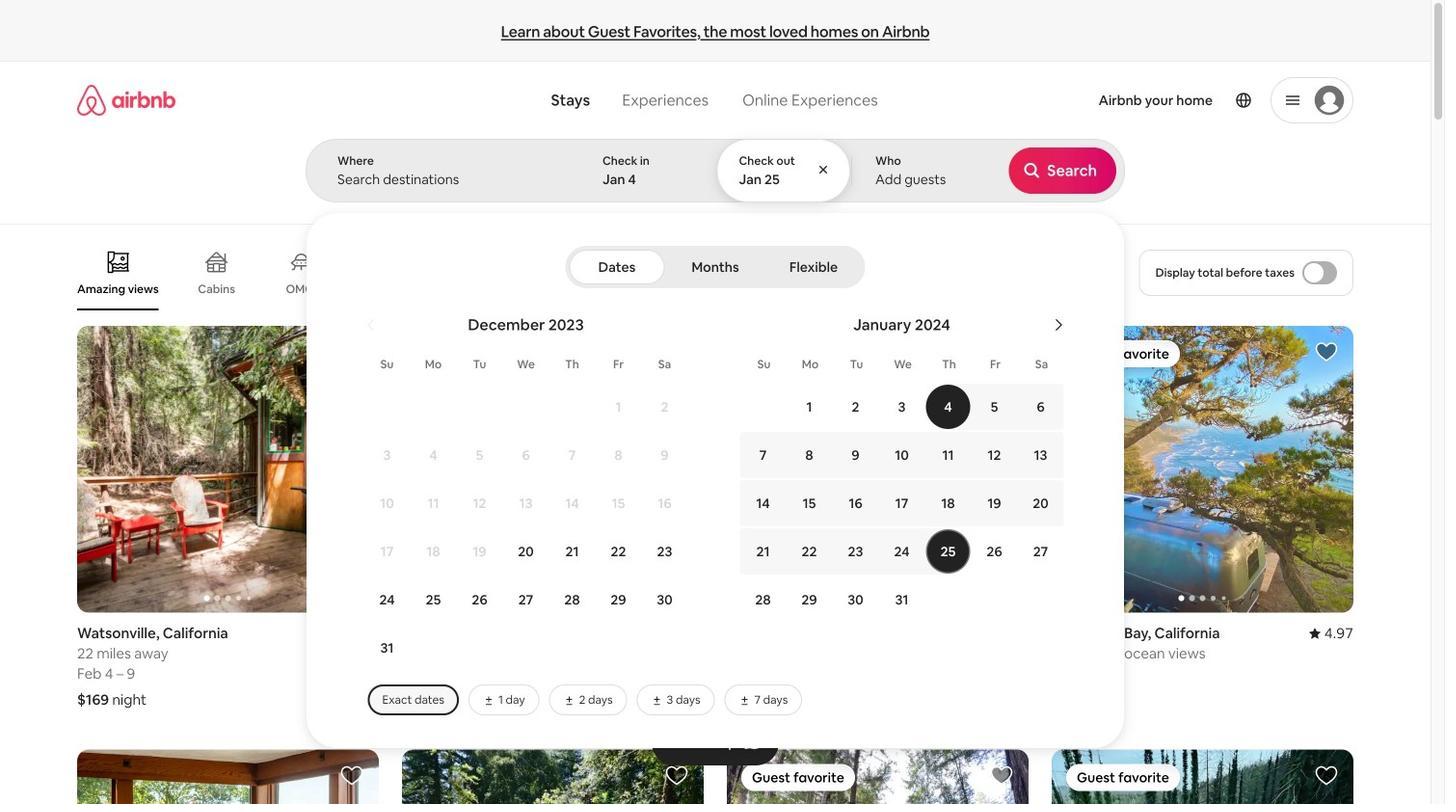 Task type: locate. For each thing, give the bounding box(es) containing it.
4.89 out of 5 average rating image
[[334, 624, 379, 642]]

tab list
[[569, 246, 861, 288]]

add to wishlist: aptos, california image
[[340, 764, 363, 787]]

4.97 out of 5 average rating image
[[1309, 624, 1354, 642]]

add to wishlist: boulder creek, california image
[[1315, 764, 1338, 787]]

add to wishlist: felton, california image
[[990, 764, 1013, 787]]

Search destinations field
[[337, 171, 548, 188]]

group
[[77, 235, 1023, 310], [77, 326, 379, 613], [402, 326, 704, 613], [727, 326, 1029, 613], [1052, 326, 1354, 613], [77, 749, 379, 804], [402, 749, 704, 804], [727, 749, 1029, 804], [1052, 749, 1354, 804]]

tab panel
[[306, 139, 1445, 748]]

None search field
[[306, 62, 1445, 748]]



Task type: describe. For each thing, give the bounding box(es) containing it.
add to wishlist: half moon bay, california image
[[1315, 340, 1338, 363]]

calendar application
[[329, 294, 1445, 677]]

add to wishlist: soquel, california image
[[665, 764, 688, 787]]

add to wishlist: santa cruz, california image
[[665, 340, 688, 363]]

profile element
[[908, 62, 1354, 139]]

add to wishlist: los gatos, california image
[[990, 340, 1013, 363]]

what can we help you find? tab list
[[536, 79, 725, 121]]



Task type: vqa. For each thing, say whether or not it's contained in the screenshot.
Would
no



